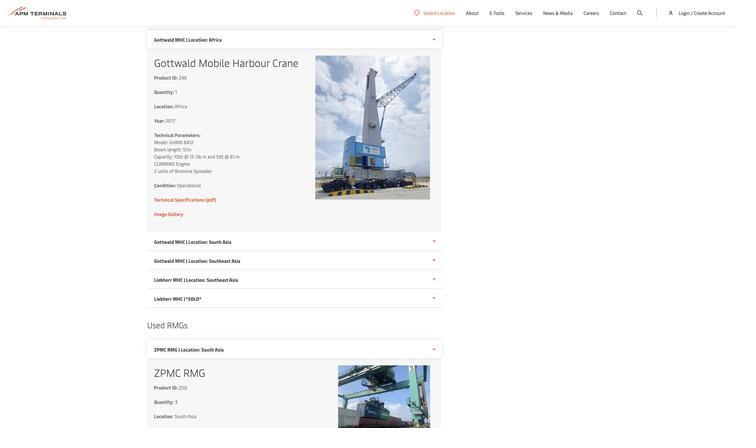 Task type: locate. For each thing, give the bounding box(es) containing it.
m right 36
[[202, 154, 206, 160]]

@ left 61
[[225, 154, 229, 160]]

southeast for liebherr mhc | location: southeast asia
[[207, 277, 228, 283]]

technical for technical parameters: model: ghmk 8412 boom length: 51m capacity: 100t @ 12-36 m and 50t @ 61 m cummins engine 2 units of bromma spreader
[[154, 132, 174, 138]]

about
[[466, 10, 479, 16]]

login
[[679, 10, 690, 16]]

0 vertical spatial zpmc
[[154, 347, 166, 353]]

south
[[209, 239, 222, 245], [202, 347, 214, 353], [175, 414, 187, 420]]

| inside gottwald mhc | location: africa dropdown button
[[186, 37, 187, 43]]

2 technical from the top
[[154, 197, 174, 203]]

liebherr up liebherr mhc | *sold*
[[154, 277, 172, 283]]

e-
[[490, 10, 494, 16]]

southeast inside 'dropdown button'
[[209, 258, 231, 264]]

parameters:
[[175, 132, 201, 138]]

tools
[[494, 10, 505, 16]]

1 vertical spatial technical
[[154, 197, 174, 203]]

product for zpmc rmg
[[154, 385, 171, 391]]

mhc for liebherr mhc | location: southeast asia
[[173, 277, 183, 283]]

rmg for zpmc rmg
[[183, 366, 205, 380]]

id: inside gottwald mhc | location: africa element
[[172, 75, 178, 81]]

of
[[169, 168, 174, 174]]

technical specifications (pdf)
[[154, 197, 216, 203]]

location: up 'zpmc rmg'
[[181, 347, 201, 353]]

/
[[691, 10, 693, 16]]

technical inside technical parameters: model: ghmk 8412 boom length: 51m capacity: 100t @ 12-36 m and 50t @ 61 m cummins engine 2 units of bromma spreader
[[154, 132, 174, 138]]

zpmc
[[154, 347, 166, 353], [154, 366, 181, 380]]

location:
[[188, 37, 208, 43], [154, 103, 174, 110], [188, 239, 208, 245], [188, 258, 208, 264], [186, 277, 206, 283], [181, 347, 201, 353]]

0 vertical spatial id:
[[172, 75, 178, 81]]

| inside zpmc rmg | location: south asia dropdown button
[[179, 347, 180, 353]]

0 vertical spatial south
[[209, 239, 222, 245]]

spreader
[[194, 168, 212, 174]]

1 vertical spatial africa
[[175, 103, 187, 110]]

gottwald
[[154, 37, 174, 43], [154, 56, 196, 70], [154, 239, 174, 245], [154, 258, 174, 264]]

| inside the gottwald mhc | location: south asia dropdown button
[[186, 239, 187, 245]]

location: for liebherr mhc | location: southeast asia
[[186, 277, 206, 283]]

id: left 250
[[172, 385, 178, 391]]

*sold*
[[186, 296, 202, 302]]

quantity:
[[154, 89, 174, 95]]

0 horizontal spatial location
[[154, 414, 173, 420]]

:
[[173, 399, 174, 406], [173, 414, 174, 420]]

1 horizontal spatial rmg
[[183, 366, 205, 380]]

about button
[[466, 0, 479, 26]]

rmg up 250
[[183, 366, 205, 380]]

m right 61
[[236, 154, 240, 160]]

1 technical from the top
[[154, 132, 174, 138]]

: left 3
[[173, 399, 174, 406]]

| inside gottwald mhc | location: southeast asia 'dropdown button'
[[186, 258, 187, 264]]

1 gottwald from the top
[[154, 37, 174, 43]]

product inside gottwald mhc | location: africa element
[[154, 75, 171, 81]]

ghmk
[[170, 139, 183, 146]]

0 vertical spatial rmg
[[167, 347, 178, 353]]

1 vertical spatial zpmc
[[154, 366, 181, 380]]

liebherr mhc | *sold* button
[[147, 289, 442, 308]]

|
[[186, 37, 187, 43], [186, 239, 187, 245], [186, 258, 187, 264], [184, 277, 185, 283], [184, 296, 185, 302], [179, 347, 180, 353]]

0 horizontal spatial @
[[184, 154, 189, 160]]

| for liebherr mhc | *sold*
[[184, 296, 185, 302]]

used rmgs
[[147, 320, 188, 331]]

boom
[[154, 146, 166, 153]]

id: left 246
[[172, 75, 178, 81]]

technical down condition:
[[154, 197, 174, 203]]

0 vertical spatial technical
[[154, 132, 174, 138]]

1 horizontal spatial location
[[438, 10, 455, 16]]

rmg
[[167, 347, 178, 353], [183, 366, 205, 380]]

(pdf)
[[206, 197, 216, 203]]

0 vertical spatial product
[[154, 75, 171, 81]]

2 id: from the top
[[172, 385, 178, 391]]

technical up model:
[[154, 132, 174, 138]]

liebherr up used rmgs
[[154, 296, 172, 302]]

condition: operational
[[154, 182, 201, 189]]

1 id: from the top
[[172, 75, 178, 81]]

: for quantity
[[173, 399, 174, 406]]

product up quantity on the bottom of page
[[154, 385, 171, 391]]

| for gottwald mhc | location: southeast asia
[[186, 258, 187, 264]]

@
[[184, 154, 189, 160], [225, 154, 229, 160]]

liebherr inside liebherr mhc | *sold* dropdown button
[[154, 296, 172, 302]]

2 liebherr from the top
[[154, 296, 172, 302]]

1 vertical spatial location
[[154, 414, 173, 420]]

location inside "zpmc rmg | location: south asia" element
[[154, 414, 173, 420]]

rmg inside zpmc rmg | location: south asia dropdown button
[[167, 347, 178, 353]]

zpmc inside dropdown button
[[154, 347, 166, 353]]

m
[[202, 154, 206, 160], [236, 154, 240, 160]]

gottwald mhc | location: africa element
[[147, 48, 442, 232]]

1 vertical spatial liebherr
[[154, 296, 172, 302]]

8412
[[184, 139, 194, 146]]

asia
[[223, 239, 231, 245], [232, 258, 240, 264], [229, 277, 238, 283], [215, 347, 224, 353], [188, 414, 196, 420]]

select location
[[424, 10, 455, 16]]

2 product from the top
[[154, 385, 171, 391]]

250
[[179, 385, 187, 391]]

location: down gottwald mhc | location: southeast asia
[[186, 277, 206, 283]]

asia inside 'dropdown button'
[[232, 258, 240, 264]]

1 vertical spatial id:
[[172, 385, 178, 391]]

1 liebherr from the top
[[154, 277, 172, 283]]

id: inside "zpmc rmg | location: south asia" element
[[172, 385, 178, 391]]

@ left 12-
[[184, 154, 189, 160]]

mhc inside 'dropdown button'
[[175, 258, 185, 264]]

mhc
[[175, 37, 185, 43], [175, 239, 185, 245], [175, 258, 185, 264], [173, 277, 183, 283], [173, 296, 183, 302]]

2 vertical spatial south
[[175, 414, 187, 420]]

operational
[[177, 182, 201, 189]]

rmg inside "zpmc rmg | location: south asia" element
[[183, 366, 205, 380]]

image
[[154, 211, 167, 218]]

zpmc rmg | location: south asia button
[[147, 340, 442, 359]]

1 horizontal spatial africa
[[209, 37, 222, 43]]

rmg for zpmc rmg | location: south asia
[[167, 347, 178, 353]]

location down quantity on the bottom of page
[[154, 414, 173, 420]]

gottwald mhc | location: southeast asia button
[[147, 251, 442, 270]]

southeast for gottwald mhc | location: southeast asia
[[209, 258, 231, 264]]

e-tools button
[[490, 0, 505, 26]]

zpmc up the product id: 250
[[154, 366, 181, 380]]

asia for zpmc rmg | location: south asia
[[215, 347, 224, 353]]

careers button
[[584, 0, 599, 26]]

africa up mobile
[[209, 37, 222, 43]]

zpmc rmg | location: south asia
[[154, 347, 224, 353]]

location: up liebherr mhc | location: southeast asia
[[188, 258, 208, 264]]

south inside zpmc rmg | location: south asia dropdown button
[[202, 347, 214, 353]]

location: up gottwald mhc | location: southeast asia
[[188, 239, 208, 245]]

product for gottwald mobile harbour crane
[[154, 75, 171, 81]]

rmg up 'zpmc rmg'
[[167, 347, 178, 353]]

0 vertical spatial :
[[173, 399, 174, 406]]

1 vertical spatial :
[[173, 414, 174, 420]]

cummins
[[154, 161, 175, 167]]

zpmc down used
[[154, 347, 166, 353]]

location : south asia
[[154, 414, 196, 420]]

product
[[154, 75, 171, 81], [154, 385, 171, 391]]

| inside liebherr mhc | location: southeast asia dropdown button
[[184, 277, 185, 283]]

1 horizontal spatial @
[[225, 154, 229, 160]]

1 vertical spatial southeast
[[207, 277, 228, 283]]

location
[[438, 10, 455, 16], [154, 414, 173, 420]]

and
[[208, 154, 215, 160]]

51m
[[183, 146, 192, 153]]

e-tools
[[490, 10, 505, 16]]

services button
[[516, 0, 533, 26]]

0 vertical spatial southeast
[[209, 258, 231, 264]]

1 vertical spatial rmg
[[183, 366, 205, 380]]

0 horizontal spatial m
[[202, 154, 206, 160]]

1 zpmc from the top
[[154, 347, 166, 353]]

4 gottwald from the top
[[154, 258, 174, 264]]

0 vertical spatial liebherr
[[154, 277, 172, 283]]

1 vertical spatial product
[[154, 385, 171, 391]]

southeast
[[209, 258, 231, 264], [207, 277, 228, 283]]

| inside liebherr mhc | *sold* dropdown button
[[184, 296, 185, 302]]

liebherr mhc | *sold*
[[154, 296, 202, 302]]

0 vertical spatial africa
[[209, 37, 222, 43]]

technical
[[154, 132, 174, 138], [154, 197, 174, 203]]

liebherr
[[154, 277, 172, 283], [154, 296, 172, 302]]

length:
[[167, 146, 182, 153]]

1 horizontal spatial m
[[236, 154, 240, 160]]

product inside "zpmc rmg | location: south asia" element
[[154, 385, 171, 391]]

africa down 1
[[175, 103, 187, 110]]

liebherr inside liebherr mhc | location: southeast asia dropdown button
[[154, 277, 172, 283]]

1 vertical spatial south
[[202, 347, 214, 353]]

southeast inside dropdown button
[[207, 277, 228, 283]]

gottwald mhc | location: south asia
[[154, 239, 231, 245]]

africa
[[209, 37, 222, 43], [175, 103, 187, 110]]

location right select at the right top of page
[[438, 10, 455, 16]]

units
[[158, 168, 168, 174]]

1 @ from the left
[[184, 154, 189, 160]]

mhc for gottwald mhc | location: south asia
[[175, 239, 185, 245]]

location: for gottwald mhc | location: southeast asia
[[188, 258, 208, 264]]

2 gottwald from the top
[[154, 56, 196, 70]]

mhc for gottwald mhc | location: southeast asia
[[175, 258, 185, 264]]

select
[[424, 10, 437, 16]]

location: up mobile
[[188, 37, 208, 43]]

3 gottwald from the top
[[154, 239, 174, 245]]

zpmc rmg | location: south asia element
[[147, 359, 442, 429]]

gottwald inside 'dropdown button'
[[154, 258, 174, 264]]

2 zpmc from the top
[[154, 366, 181, 380]]

location: inside 'dropdown button'
[[188, 258, 208, 264]]

: down quantity : 3
[[173, 414, 174, 420]]

product up quantity:
[[154, 75, 171, 81]]

quantity: 1
[[154, 89, 177, 95]]

quantity : 3
[[154, 399, 178, 406]]

location: africa
[[154, 103, 187, 110]]

contact button
[[610, 0, 626, 26]]

1 product from the top
[[154, 75, 171, 81]]

engine
[[176, 161, 190, 167]]

gottwald for gottwald mobile harbour crane
[[154, 56, 196, 70]]

south inside the gottwald mhc | location: south asia dropdown button
[[209, 239, 222, 245]]

0 horizontal spatial rmg
[[167, 347, 178, 353]]

1 m from the left
[[202, 154, 206, 160]]



Task type: describe. For each thing, give the bounding box(es) containing it.
used
[[147, 320, 165, 331]]

gottwald mhc | location: southeast asia
[[154, 258, 240, 264]]

1
[[175, 89, 177, 95]]

0 horizontal spatial africa
[[175, 103, 187, 110]]

login / create account
[[679, 10, 726, 16]]

100t
[[174, 154, 183, 160]]

2
[[154, 168, 157, 174]]

technical for technical specifications (pdf)
[[154, 197, 174, 203]]

location: for gottwald mhc | location: south asia
[[188, 239, 208, 245]]

2017
[[166, 118, 175, 124]]

location: down quantity:
[[154, 103, 174, 110]]

image gallery link
[[154, 211, 183, 218]]

12-
[[190, 154, 196, 160]]

| for gottwald mhc | location: africa
[[186, 37, 187, 43]]

50t
[[216, 154, 224, 160]]

quantity
[[154, 399, 173, 406]]

zpmc for zpmc rmg
[[154, 366, 181, 380]]

create
[[694, 10, 708, 16]]

asia for gottwald mhc | location: southeast asia
[[232, 258, 240, 264]]

careers
[[584, 10, 599, 16]]

media
[[560, 10, 573, 16]]

services
[[516, 10, 533, 16]]

news & media button
[[544, 0, 573, 26]]

liebherr for liebherr mhc | *sold*
[[154, 296, 172, 302]]

liebherr for liebherr mhc | location: southeast asia
[[154, 277, 172, 283]]

technical parameters: model: ghmk 8412 boom length: 51m capacity: 100t @ 12-36 m and 50t @ 61 m cummins engine 2 units of bromma spreader
[[154, 132, 240, 174]]

model:
[[154, 139, 168, 146]]

| for gottwald mhc | location: south asia
[[186, 239, 187, 245]]

location: for zpmc rmg | location: south asia
[[181, 347, 201, 353]]

year:
[[154, 118, 165, 124]]

harbour
[[233, 56, 270, 70]]

gottwald mobile harbour crane
[[154, 56, 299, 70]]

mhc for gottwald mhc | location: africa
[[175, 37, 185, 43]]

1 main page photo image
[[315, 56, 430, 200]]

gallery
[[168, 211, 183, 218]]

technical specifications (pdf) link
[[154, 197, 216, 203]]

year: 2017
[[154, 118, 175, 124]]

mhc for liebherr mhc | *sold*
[[173, 296, 183, 302]]

condition:
[[154, 182, 176, 189]]

gottwald for gottwald mhc | location: south asia
[[154, 239, 174, 245]]

&
[[556, 10, 559, 16]]

246
[[179, 75, 187, 81]]

| for liebherr mhc | location: southeast asia
[[184, 277, 185, 283]]

south for zpmc rmg | location: south asia
[[202, 347, 214, 353]]

location: for gottwald mhc | location: africa
[[188, 37, 208, 43]]

61
[[230, 154, 235, 160]]

gottwald mhc | location: africa
[[154, 37, 222, 43]]

zpmc for zpmc rmg | location: south asia
[[154, 347, 166, 353]]

liebherr mhc | location: southeast asia
[[154, 277, 238, 283]]

image gallery
[[154, 211, 183, 218]]

liebherr mhc | location: southeast asia button
[[147, 270, 442, 289]]

36
[[196, 154, 201, 160]]

3
[[175, 399, 178, 406]]

capacity:
[[154, 154, 173, 160]]

africa inside dropdown button
[[209, 37, 222, 43]]

south inside "zpmc rmg | location: south asia" element
[[175, 414, 187, 420]]

bromma
[[175, 168, 193, 174]]

mobile
[[199, 56, 230, 70]]

gottwald for gottwald mhc | location: africa
[[154, 37, 174, 43]]

: for location
[[173, 414, 174, 420]]

product id: 246
[[154, 75, 187, 81]]

id: for gottwald
[[172, 75, 178, 81]]

news & media
[[544, 10, 573, 16]]

select location button
[[415, 10, 455, 16]]

2 @ from the left
[[225, 154, 229, 160]]

specifications
[[175, 197, 205, 203]]

| for zpmc rmg | location: south asia
[[179, 347, 180, 353]]

2 m from the left
[[236, 154, 240, 160]]

south for gottwald mhc | location: south asia
[[209, 239, 222, 245]]

login / create account link
[[669, 0, 726, 26]]

gottwald for gottwald mhc | location: southeast asia
[[154, 258, 174, 264]]

id: for zpmc
[[172, 385, 178, 391]]

news
[[544, 10, 555, 16]]

crane
[[273, 56, 299, 70]]

asia for liebherr mhc | location: southeast asia
[[229, 277, 238, 283]]

product id: 250
[[154, 385, 187, 391]]

asia for gottwald mhc | location: south asia
[[223, 239, 231, 245]]

photo for the 1st page image
[[338, 366, 430, 429]]

account
[[709, 10, 726, 16]]

gottwald mhc | location: africa button
[[147, 30, 442, 48]]

gottwald mhc | location: south asia button
[[147, 232, 442, 251]]

contact
[[610, 10, 626, 16]]

0 vertical spatial location
[[438, 10, 455, 16]]

rmgs
[[167, 320, 188, 331]]

zpmc rmg
[[154, 366, 205, 380]]



Task type: vqa. For each thing, say whether or not it's contained in the screenshot.
APM
no



